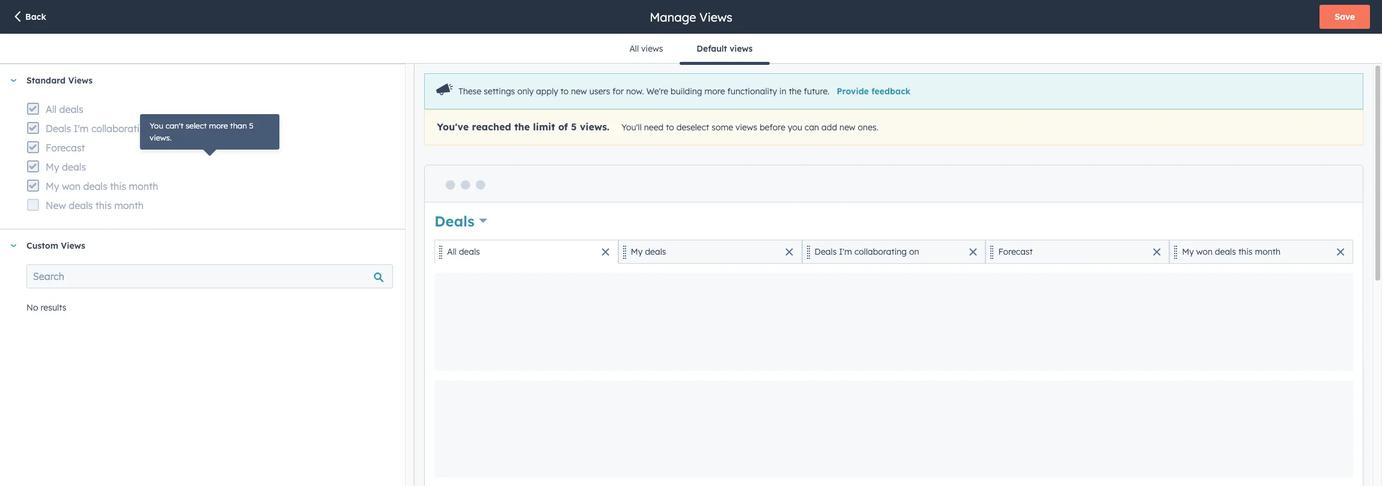 Task type: locate. For each thing, give the bounding box(es) containing it.
to right apply
[[561, 86, 569, 97]]

2 horizontal spatial all
[[630, 43, 639, 54]]

my won deals this month
[[46, 180, 158, 192], [1183, 247, 1281, 257]]

reached
[[472, 121, 512, 133]]

views right the default
[[730, 43, 753, 54]]

you'll need to deselect some views before you can add new ones.
[[622, 122, 879, 133]]

0 horizontal spatial to
[[561, 86, 569, 97]]

new deals this month
[[46, 200, 144, 212]]

1 vertical spatial the
[[515, 121, 530, 133]]

for
[[613, 86, 624, 97]]

1 horizontal spatial deals i'm collaborating on
[[815, 247, 920, 257]]

0 horizontal spatial the
[[515, 121, 530, 133]]

limit
[[533, 121, 555, 133]]

to
[[561, 86, 569, 97], [666, 122, 675, 133]]

caret image
[[10, 79, 17, 82], [10, 244, 17, 247]]

1 vertical spatial caret image
[[10, 244, 17, 247]]

than
[[230, 121, 247, 130]]

1 vertical spatial all deals
[[447, 247, 480, 257]]

0 horizontal spatial forecast
[[46, 142, 85, 154]]

my deals inside button
[[631, 247, 667, 257]]

some
[[712, 122, 734, 133]]

all deals down standard views
[[46, 103, 83, 115]]

all down deals popup button
[[447, 247, 457, 257]]

on
[[154, 123, 165, 135], [910, 247, 920, 257]]

1 vertical spatial forecast
[[999, 247, 1033, 257]]

1 vertical spatial new
[[840, 122, 856, 133]]

forecast
[[46, 142, 85, 154], [999, 247, 1033, 257]]

0 vertical spatial my won deals this month
[[46, 180, 158, 192]]

all views
[[630, 43, 663, 54]]

1 caret image from the top
[[10, 79, 17, 82]]

1 vertical spatial views
[[68, 75, 93, 86]]

you've reached the limit of 5 views.
[[437, 121, 610, 133]]

select
[[186, 121, 207, 130]]

custom views
[[26, 241, 85, 251]]

1 vertical spatial to
[[666, 122, 675, 133]]

the left limit
[[515, 121, 530, 133]]

0 horizontal spatial more
[[209, 121, 228, 130]]

i'm
[[74, 123, 89, 135], [840, 247, 853, 257]]

caret image left standard
[[10, 79, 17, 82]]

on inside "deals i'm collaborating on" button
[[910, 247, 920, 257]]

5 inside you can't select more than 5 views.
[[249, 121, 254, 130]]

my deals
[[46, 161, 86, 173], [631, 247, 667, 257]]

month inside button
[[1256, 247, 1281, 257]]

views inside page section element
[[700, 9, 733, 24]]

views for all views
[[642, 43, 663, 54]]

0 horizontal spatial all deals
[[46, 103, 83, 115]]

1 vertical spatial my won deals this month
[[1183, 247, 1281, 257]]

more
[[705, 86, 726, 97], [209, 121, 228, 130]]

views
[[700, 9, 733, 24], [68, 75, 93, 86], [61, 241, 85, 251]]

views inside "button"
[[730, 43, 753, 54]]

views. right of
[[580, 121, 610, 133]]

the
[[789, 86, 802, 97], [515, 121, 530, 133]]

of
[[559, 121, 568, 133]]

to right the need
[[666, 122, 675, 133]]

manage views
[[650, 9, 733, 24]]

2 horizontal spatial deals
[[815, 247, 837, 257]]

0 horizontal spatial all
[[46, 103, 57, 115]]

1 horizontal spatial i'm
[[840, 247, 853, 257]]

my
[[46, 161, 59, 173], [46, 180, 59, 192], [631, 247, 643, 257], [1183, 247, 1195, 257]]

collaborating inside "deals i'm collaborating on" button
[[855, 247, 907, 257]]

0 horizontal spatial new
[[571, 86, 587, 97]]

1 horizontal spatial my deals
[[631, 247, 667, 257]]

all views button
[[613, 34, 680, 63]]

this inside button
[[1239, 247, 1253, 257]]

views up the default
[[700, 9, 733, 24]]

new left users
[[571, 86, 587, 97]]

caret image inside standard views dropdown button
[[10, 79, 17, 82]]

views right custom
[[61, 241, 85, 251]]

0 vertical spatial my deals
[[46, 161, 86, 173]]

0 horizontal spatial won
[[62, 180, 81, 192]]

1 horizontal spatial won
[[1197, 247, 1213, 257]]

this
[[110, 180, 126, 192], [96, 200, 112, 212], [1239, 247, 1253, 257]]

1 vertical spatial more
[[209, 121, 228, 130]]

0 vertical spatial all deals
[[46, 103, 83, 115]]

won inside button
[[1197, 247, 1213, 257]]

views for custom views
[[61, 241, 85, 251]]

0 vertical spatial to
[[561, 86, 569, 97]]

1 horizontal spatial all deals
[[447, 247, 480, 257]]

0 horizontal spatial deals
[[46, 123, 71, 135]]

custom
[[26, 241, 58, 251]]

views right standard
[[68, 75, 93, 86]]

1 horizontal spatial on
[[910, 247, 920, 257]]

new right add
[[840, 122, 856, 133]]

2 vertical spatial this
[[1239, 247, 1253, 257]]

0 vertical spatial i'm
[[74, 123, 89, 135]]

views inside button
[[642, 43, 663, 54]]

navigation
[[613, 34, 770, 65]]

users
[[590, 86, 611, 97]]

all up now.
[[630, 43, 639, 54]]

you've
[[437, 121, 469, 133]]

1 horizontal spatial deals
[[435, 212, 475, 230]]

0 vertical spatial deals
[[46, 123, 71, 135]]

1 vertical spatial my deals
[[631, 247, 667, 257]]

caret image inside custom views dropdown button
[[10, 244, 17, 247]]

month
[[129, 180, 158, 192], [114, 200, 144, 212], [1256, 247, 1281, 257]]

2 caret image from the top
[[10, 244, 17, 247]]

0 vertical spatial the
[[789, 86, 802, 97]]

1 horizontal spatial more
[[705, 86, 726, 97]]

standard views
[[26, 75, 93, 86]]

views.
[[580, 121, 610, 133], [150, 133, 172, 142]]

1 vertical spatial on
[[910, 247, 920, 257]]

deals i'm collaborating on
[[46, 123, 165, 135], [815, 247, 920, 257]]

2 vertical spatial month
[[1256, 247, 1281, 257]]

views for standard views
[[68, 75, 93, 86]]

0 horizontal spatial collaborating
[[91, 123, 151, 135]]

views. for you've reached the limit of 5 views.
[[580, 121, 610, 133]]

page section element
[[0, 0, 1383, 34]]

all deals button
[[435, 240, 619, 264]]

1 vertical spatial i'm
[[840, 247, 853, 257]]

caret image for custom
[[10, 244, 17, 247]]

0 horizontal spatial 5
[[249, 121, 254, 130]]

1 vertical spatial won
[[1197, 247, 1213, 257]]

all deals
[[46, 103, 83, 115], [447, 247, 480, 257]]

1 horizontal spatial my won deals this month
[[1183, 247, 1281, 257]]

all deals down deals popup button
[[447, 247, 480, 257]]

results
[[41, 302, 66, 313]]

1 horizontal spatial views.
[[580, 121, 610, 133]]

1 5 from the left
[[249, 121, 254, 130]]

1 horizontal spatial forecast
[[999, 247, 1033, 257]]

views. inside you can't select more than 5 views.
[[150, 133, 172, 142]]

0 horizontal spatial my won deals this month
[[46, 180, 158, 192]]

feedback
[[872, 86, 911, 97]]

no
[[26, 302, 38, 313]]

2 5 from the left
[[571, 121, 577, 133]]

1 vertical spatial month
[[114, 200, 144, 212]]

more right building
[[705, 86, 726, 97]]

0 vertical spatial new
[[571, 86, 587, 97]]

all
[[630, 43, 639, 54], [46, 103, 57, 115], [447, 247, 457, 257]]

5
[[249, 121, 254, 130], [571, 121, 577, 133]]

building
[[671, 86, 703, 97]]

1 vertical spatial deals
[[435, 212, 475, 230]]

0 horizontal spatial on
[[154, 123, 165, 135]]

more left than
[[209, 121, 228, 130]]

1 vertical spatial collaborating
[[855, 247, 907, 257]]

views for default views
[[730, 43, 753, 54]]

1 horizontal spatial 5
[[571, 121, 577, 133]]

settings
[[484, 86, 515, 97]]

0 vertical spatial all
[[630, 43, 639, 54]]

2 vertical spatial views
[[61, 241, 85, 251]]

caret image left custom
[[10, 244, 17, 247]]

5 right than
[[249, 121, 254, 130]]

views. down you
[[150, 133, 172, 142]]

won
[[62, 180, 81, 192], [1197, 247, 1213, 257]]

0 horizontal spatial views.
[[150, 133, 172, 142]]

the right in
[[789, 86, 802, 97]]

0 vertical spatial on
[[154, 123, 165, 135]]

no results
[[26, 302, 66, 313]]

you'll
[[622, 122, 642, 133]]

1 horizontal spatial collaborating
[[855, 247, 907, 257]]

5 for of
[[571, 121, 577, 133]]

5 right of
[[571, 121, 577, 133]]

0 vertical spatial this
[[110, 180, 126, 192]]

2 vertical spatial all
[[447, 247, 457, 257]]

0 horizontal spatial i'm
[[74, 123, 89, 135]]

provide feedback
[[837, 86, 911, 97]]

these settings only apply to new users for now. we're building more functionality in the future.
[[459, 86, 830, 97]]

0 vertical spatial more
[[705, 86, 726, 97]]

0 vertical spatial caret image
[[10, 79, 17, 82]]

deals
[[59, 103, 83, 115], [62, 161, 86, 173], [83, 180, 107, 192], [69, 200, 93, 212], [459, 247, 480, 257], [645, 247, 667, 257], [1216, 247, 1237, 257]]

new
[[571, 86, 587, 97], [840, 122, 856, 133]]

standard views button
[[0, 64, 393, 97]]

0 vertical spatial deals i'm collaborating on
[[46, 123, 165, 135]]

collaborating
[[91, 123, 151, 135], [855, 247, 907, 257]]

1 vertical spatial deals i'm collaborating on
[[815, 247, 920, 257]]

views down manage
[[642, 43, 663, 54]]

standard
[[26, 75, 66, 86]]

0 vertical spatial collaborating
[[91, 123, 151, 135]]

my won deals this month button
[[1170, 240, 1354, 264]]

save button
[[1321, 5, 1371, 29]]

views
[[642, 43, 663, 54], [730, 43, 753, 54], [736, 122, 758, 133]]

0 vertical spatial views
[[700, 9, 733, 24]]

all down standard
[[46, 103, 57, 115]]

2 vertical spatial deals
[[815, 247, 837, 257]]

1 vertical spatial this
[[96, 200, 112, 212]]

deals
[[46, 123, 71, 135], [435, 212, 475, 230], [815, 247, 837, 257]]

new
[[46, 200, 66, 212]]



Task type: vqa. For each thing, say whether or not it's contained in the screenshot.
caret image corresponding to Custom
yes



Task type: describe. For each thing, give the bounding box(es) containing it.
functionality
[[728, 86, 778, 97]]

before
[[760, 122, 786, 133]]

need
[[644, 122, 664, 133]]

deals inside button
[[815, 247, 837, 257]]

deals button
[[435, 211, 487, 231]]

my won deals this month inside button
[[1183, 247, 1281, 257]]

5 for than
[[249, 121, 254, 130]]

deals i'm collaborating on inside button
[[815, 247, 920, 257]]

manage
[[650, 9, 697, 24]]

views for manage views
[[700, 9, 733, 24]]

caret image for standard
[[10, 79, 17, 82]]

all deals inside all deals button
[[447, 247, 480, 257]]

you
[[150, 121, 163, 130]]

can
[[805, 122, 820, 133]]

back link
[[12, 10, 46, 24]]

ones.
[[858, 122, 879, 133]]

0 horizontal spatial my deals
[[46, 161, 86, 173]]

views right some
[[736, 122, 758, 133]]

0 vertical spatial forecast
[[46, 142, 85, 154]]

1 vertical spatial all
[[46, 103, 57, 115]]

default
[[697, 43, 728, 54]]

you can't select more than 5 views.
[[150, 121, 254, 142]]

all inside navigation
[[630, 43, 639, 54]]

1 horizontal spatial all
[[447, 247, 457, 257]]

save
[[1336, 11, 1356, 22]]

provide
[[837, 86, 869, 97]]

now.
[[627, 86, 644, 97]]

i'm inside "deals i'm collaborating on" button
[[840, 247, 853, 257]]

1 horizontal spatial to
[[666, 122, 675, 133]]

default views
[[697, 43, 753, 54]]

more inside you can't select more than 5 views.
[[209, 121, 228, 130]]

1 horizontal spatial the
[[789, 86, 802, 97]]

back
[[25, 11, 46, 22]]

we're
[[647, 86, 669, 97]]

views. for you can't select more than 5 views.
[[150, 133, 172, 142]]

1 horizontal spatial new
[[840, 122, 856, 133]]

0 vertical spatial month
[[129, 180, 158, 192]]

default views button
[[680, 34, 770, 65]]

forecast button
[[986, 240, 1170, 264]]

in
[[780, 86, 787, 97]]

custom views button
[[0, 230, 393, 262]]

provide feedback button
[[837, 86, 911, 97]]

deals i'm collaborating on button
[[802, 240, 986, 264]]

can't
[[166, 121, 184, 130]]

deals inside popup button
[[435, 212, 475, 230]]

0 vertical spatial won
[[62, 180, 81, 192]]

forecast inside button
[[999, 247, 1033, 257]]

future.
[[804, 86, 830, 97]]

0 horizontal spatial deals i'm collaborating on
[[46, 123, 165, 135]]

only
[[518, 86, 534, 97]]

apply
[[536, 86, 559, 97]]

my deals button
[[619, 240, 802, 264]]

deselect
[[677, 122, 710, 133]]

Search search field
[[26, 265, 393, 289]]

these
[[459, 86, 482, 97]]

navigation containing all views
[[613, 34, 770, 65]]

you
[[788, 122, 803, 133]]

add
[[822, 122, 838, 133]]



